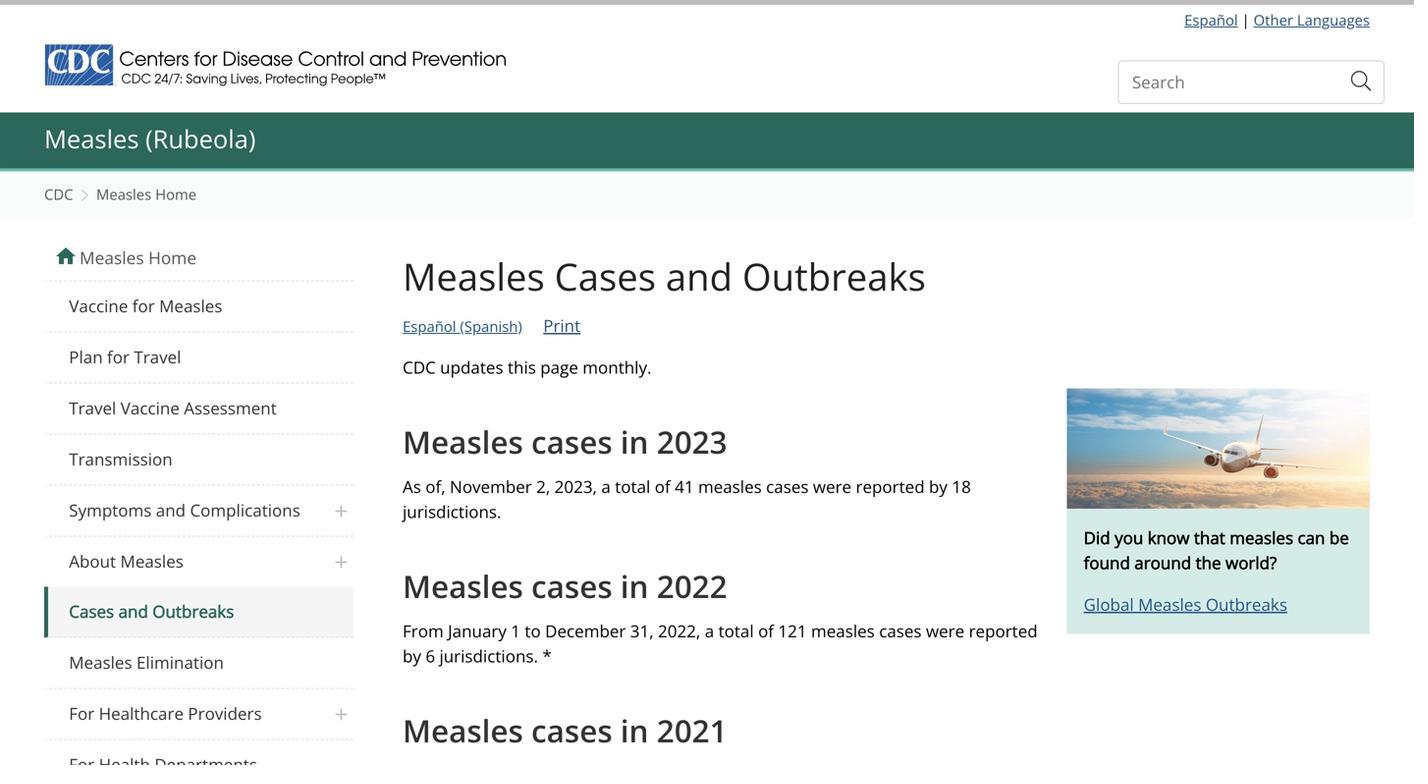 Task type: locate. For each thing, give the bounding box(es) containing it.
0 horizontal spatial travel
[[69, 397, 116, 420]]

cases for 2021
[[531, 710, 613, 752]]

jurisdictions.
[[403, 500, 501, 523], [440, 645, 538, 668]]

0 vertical spatial home
[[155, 184, 197, 205]]

1 vertical spatial español
[[403, 316, 456, 336]]

1 vertical spatial travel
[[69, 397, 116, 420]]

cdc for cdc
[[44, 184, 73, 205]]

1 vertical spatial for
[[107, 346, 130, 368]]

december
[[545, 620, 626, 643]]

1 vertical spatial measles home link
[[80, 245, 346, 270]]

home up 'vaccine for measles'
[[148, 246, 197, 269]]

0 vertical spatial plus image
[[329, 496, 354, 526]]

measles elimination link
[[44, 638, 354, 689]]

1 vertical spatial cases
[[69, 600, 114, 623]]

cases and outbreaks link
[[44, 587, 354, 638]]

2023,
[[555, 475, 597, 498]]

for right the plan
[[107, 346, 130, 368]]

6
[[426, 645, 435, 668]]

2022
[[657, 565, 727, 607]]

1 vertical spatial plus image
[[329, 547, 354, 577]]

measles home link down the measles (rubeola)
[[96, 184, 197, 206]]

a right 2022,
[[705, 620, 714, 643]]

travel vaccine assessment link
[[44, 383, 354, 435]]

1 horizontal spatial reported
[[969, 620, 1038, 643]]

1 horizontal spatial and
[[156, 499, 186, 522]]

2021
[[657, 710, 727, 752]]

november
[[450, 475, 532, 498]]

0 vertical spatial by
[[929, 475, 948, 498]]

in left 2021
[[621, 710, 649, 752]]

cdc inside the banner banner
[[44, 184, 73, 205]]

0 vertical spatial of
[[655, 475, 671, 498]]

0 vertical spatial total
[[615, 475, 651, 498]]

1 vertical spatial cdc
[[403, 356, 436, 379]]

1 horizontal spatial by
[[929, 475, 948, 498]]

0 horizontal spatial español
[[403, 316, 456, 336]]

outbreaks
[[743, 250, 926, 301], [1206, 593, 1288, 616], [153, 600, 234, 623]]

0 horizontal spatial cases
[[69, 600, 114, 623]]

in for 2022
[[621, 565, 649, 607]]

1 vertical spatial and
[[156, 499, 186, 522]]

2 vertical spatial plus image
[[329, 700, 354, 729]]

were inside as of, november 2, 2023, a total of 41 measles cases were reported by 18 jurisdictions.
[[813, 475, 852, 498]]

1 vertical spatial reported
[[969, 620, 1038, 643]]

cdc for cdc updates this page monthly.
[[403, 356, 436, 379]]

by left 18
[[929, 475, 948, 498]]

1 horizontal spatial total
[[719, 620, 754, 643]]

measles home down the measles (rubeola)
[[96, 184, 197, 205]]

measles elimination
[[69, 651, 224, 674]]

in up 31,
[[621, 565, 649, 607]]

by inside from january 1 to december 31, 2022, a total of 121 measles cases were reported by 6 jurisdictions. *
[[403, 645, 421, 668]]

vaccine
[[69, 295, 128, 317], [121, 397, 180, 420]]

español link
[[1185, 10, 1238, 30]]

and
[[666, 250, 733, 301], [156, 499, 186, 522], [118, 600, 148, 623]]

0 horizontal spatial and
[[118, 600, 148, 623]]

in left 2023 at bottom
[[621, 421, 649, 462]]

cdc left updates
[[403, 356, 436, 379]]

0 horizontal spatial by
[[403, 645, 421, 668]]

outbreaks for cases and outbreaks
[[153, 600, 234, 623]]

measles down around
[[1139, 593, 1202, 616]]

2 horizontal spatial outbreaks
[[1206, 593, 1288, 616]]

0 vertical spatial and
[[666, 250, 733, 301]]

0 horizontal spatial were
[[813, 475, 852, 498]]

print link
[[543, 313, 581, 338]]

1 vertical spatial by
[[403, 645, 421, 668]]

cases up print
[[555, 250, 656, 301]]

español up updates
[[403, 316, 456, 336]]

measles inside as of, november 2, 2023, a total of 41 measles cases were reported by 18 jurisdictions.
[[698, 475, 762, 498]]

español (spanish) link
[[403, 316, 522, 336]]

1 horizontal spatial español
[[1185, 10, 1238, 30]]

measles home up 'vaccine for measles'
[[80, 246, 197, 269]]

plus image for providers
[[329, 700, 354, 729]]

of inside from january 1 to december 31, 2022, a total of 121 measles cases were reported by 6 jurisdictions. *
[[758, 620, 774, 643]]

0 vertical spatial reported
[[856, 475, 925, 498]]

2 vertical spatial and
[[118, 600, 148, 623]]

complications
[[190, 499, 300, 522]]

1 vertical spatial total
[[719, 620, 754, 643]]

1 vertical spatial measles
[[1230, 526, 1294, 549]]

vaccine up the plan
[[69, 295, 128, 317]]

magnify image
[[1351, 69, 1371, 93]]

outbreaks inside left navigation menu navigation
[[153, 600, 234, 623]]

plan for travel link
[[44, 332, 354, 383]]

reported inside as of, november 2, 2023, a total of 41 measles cases were reported by 18 jurisdictions.
[[856, 475, 925, 498]]

global measles outbreaks link
[[1084, 593, 1288, 616]]

measles up january on the bottom left of the page
[[403, 565, 523, 607]]

3 plus image from the top
[[329, 700, 354, 729]]

1 plus image from the top
[[329, 496, 354, 526]]

plan for travel
[[69, 346, 181, 368]]

0 vertical spatial measles
[[698, 475, 762, 498]]

in for 2021
[[621, 710, 649, 752]]

español | other languages
[[1185, 10, 1370, 30]]

measles up "cdc" link
[[44, 121, 139, 156]]

2023
[[657, 421, 727, 462]]

0 horizontal spatial outbreaks
[[153, 600, 234, 623]]

0 vertical spatial a
[[601, 475, 611, 498]]

total left 121
[[719, 620, 754, 643]]

0 vertical spatial español
[[1185, 10, 1238, 30]]

0 vertical spatial cases
[[555, 250, 656, 301]]

cases inside from january 1 to december 31, 2022, a total of 121 measles cases were reported by 6 jurisdictions. *
[[879, 620, 922, 643]]

updates
[[440, 356, 503, 379]]

cases down about
[[69, 600, 114, 623]]

plus image for complications
[[329, 496, 354, 526]]

2022,
[[658, 620, 701, 643]]

for for travel
[[107, 346, 130, 368]]

2 horizontal spatial measles
[[1230, 526, 1294, 549]]

0 horizontal spatial reported
[[856, 475, 925, 498]]

of left 121
[[758, 620, 774, 643]]

1 horizontal spatial of
[[758, 620, 774, 643]]

0 vertical spatial for
[[132, 295, 155, 317]]

in
[[621, 421, 649, 462], [621, 565, 649, 607], [621, 710, 649, 752]]

transmission link
[[44, 435, 354, 486]]

home inside the banner banner
[[155, 184, 197, 205]]

by left 6
[[403, 645, 421, 668]]

measles home link up vaccine for measles link
[[80, 245, 346, 270]]

measles down the measles (rubeola)
[[96, 184, 152, 205]]

for inside the plan for travel link
[[107, 346, 130, 368]]

1 vertical spatial measles home
[[80, 246, 197, 269]]

home image
[[56, 245, 76, 271]]

1 vertical spatial a
[[705, 620, 714, 643]]

plus image
[[329, 496, 354, 526], [329, 547, 354, 577], [329, 700, 354, 729]]

1 horizontal spatial a
[[705, 620, 714, 643]]

español left |
[[1185, 10, 1238, 30]]

measles up español (spanish)
[[403, 250, 545, 301]]

for
[[69, 702, 94, 725]]

measles home
[[96, 184, 197, 205], [80, 246, 197, 269]]

can
[[1298, 526, 1326, 549]]

were
[[813, 475, 852, 498], [926, 620, 965, 643]]

transmission
[[69, 448, 173, 471]]

0 vertical spatial in
[[621, 421, 649, 462]]

measles right 121
[[811, 620, 875, 643]]

reported inside from january 1 to december 31, 2022, a total of 121 measles cases were reported by 6 jurisdictions. *
[[969, 620, 1038, 643]]

found
[[1084, 551, 1130, 574]]

travel down 'vaccine for measles'
[[134, 346, 181, 368]]

0 vertical spatial were
[[813, 475, 852, 498]]

1 vertical spatial in
[[621, 565, 649, 607]]

0 vertical spatial cdc
[[44, 184, 73, 205]]

measles home inside left navigation menu navigation
[[80, 246, 197, 269]]

jurisdictions. down of,
[[403, 500, 501, 523]]

did you know that measles can be found around the world?
[[1084, 526, 1349, 574]]

of left "41"
[[655, 475, 671, 498]]

plan
[[69, 346, 103, 368]]

2 vertical spatial in
[[621, 710, 649, 752]]

*
[[543, 645, 552, 668]]

a plane flying above the clouds image
[[1067, 388, 1370, 509]]

0 horizontal spatial for
[[107, 346, 130, 368]]

3 in from the top
[[621, 710, 649, 752]]

measles home inside the banner banner
[[96, 184, 197, 205]]

2 vertical spatial measles
[[811, 620, 875, 643]]

of,
[[426, 475, 446, 498]]

for
[[132, 295, 155, 317], [107, 346, 130, 368]]

banner banner
[[0, 35, 1414, 218]]

0 horizontal spatial measles
[[698, 475, 762, 498]]

home for topmost the measles home link
[[155, 184, 197, 205]]

jurisdictions. down january on the bottom left of the page
[[440, 645, 538, 668]]

monthly.
[[583, 356, 652, 379]]

for up plan for travel on the top of page
[[132, 295, 155, 317]]

0 horizontal spatial of
[[655, 475, 671, 498]]

1 vertical spatial home
[[148, 246, 197, 269]]

symptoms
[[69, 499, 152, 522]]

1 horizontal spatial cases
[[555, 250, 656, 301]]

measles inside from january 1 to december 31, 2022, a total of 121 measles cases were reported by 6 jurisdictions. *
[[811, 620, 875, 643]]

0 horizontal spatial a
[[601, 475, 611, 498]]

1 vertical spatial jurisdictions.
[[440, 645, 538, 668]]

healthcare
[[99, 702, 184, 725]]

vaccine down plan for travel on the top of page
[[121, 397, 180, 420]]

español for español | other languages
[[1185, 10, 1238, 30]]

0 vertical spatial travel
[[134, 346, 181, 368]]

measles
[[698, 475, 762, 498], [1230, 526, 1294, 549], [811, 620, 875, 643]]

home inside left navigation menu navigation
[[148, 246, 197, 269]]

1 vertical spatial of
[[758, 620, 774, 643]]

outbreaks for global measles outbreaks
[[1206, 593, 1288, 616]]

home down (rubeola)
[[155, 184, 197, 205]]

for healthcare providers link
[[44, 689, 354, 740]]

reported
[[856, 475, 925, 498], [969, 620, 1038, 643]]

cdc
[[44, 184, 73, 205], [403, 356, 436, 379]]

measles right "41"
[[698, 475, 762, 498]]

symptoms and complications link
[[44, 486, 354, 537]]

2 in from the top
[[621, 565, 649, 607]]

1 vertical spatial were
[[926, 620, 965, 643]]

español
[[1185, 10, 1238, 30], [403, 316, 456, 336]]

0 vertical spatial measles home
[[96, 184, 197, 205]]

1 horizontal spatial measles
[[811, 620, 875, 643]]

total inside as of, november 2, 2023, a total of 41 measles cases were reported by 18 jurisdictions.
[[615, 475, 651, 498]]

2,
[[536, 475, 550, 498]]

total
[[615, 475, 651, 498], [719, 620, 754, 643]]

cases and outbreaks
[[69, 600, 234, 623]]

measles home link
[[96, 184, 197, 206], [80, 245, 346, 270]]

vaccine for measles link
[[44, 281, 354, 332]]

travel
[[134, 346, 181, 368], [69, 397, 116, 420]]

1 horizontal spatial were
[[926, 620, 965, 643]]

a right 2023,
[[601, 475, 611, 498]]

measles up for
[[69, 651, 132, 674]]

of
[[655, 475, 671, 498], [758, 620, 774, 643]]

home
[[155, 184, 197, 205], [148, 246, 197, 269]]

as
[[403, 475, 421, 498]]

cdc link
[[44, 184, 73, 206]]

0 vertical spatial measles home link
[[96, 184, 197, 206]]

travel down the plan
[[69, 397, 116, 420]]

0 horizontal spatial cdc
[[44, 184, 73, 205]]

cdc up home icon
[[44, 184, 73, 205]]

0 horizontal spatial total
[[615, 475, 651, 498]]

by
[[929, 475, 948, 498], [403, 645, 421, 668]]

1 horizontal spatial cdc
[[403, 356, 436, 379]]

measles up world?
[[1230, 526, 1294, 549]]

a
[[601, 475, 611, 498], [705, 620, 714, 643]]

for inside vaccine for measles link
[[132, 295, 155, 317]]

total left "41"
[[615, 475, 651, 498]]

0 vertical spatial jurisdictions.
[[403, 500, 501, 523]]

measles
[[44, 121, 139, 156], [96, 184, 152, 205], [80, 246, 144, 269], [403, 250, 545, 301], [159, 295, 222, 317], [403, 421, 523, 462], [120, 550, 184, 573], [403, 565, 523, 607], [1139, 593, 1202, 616], [69, 651, 132, 674], [403, 710, 523, 752]]

measles cases in 2022
[[403, 565, 727, 607]]

for for measles
[[132, 295, 155, 317]]

from january 1 to december 31, 2022, a total of 121 measles cases were reported by 6 jurisdictions. *
[[403, 620, 1038, 668]]

measles home link inside left navigation menu navigation
[[80, 245, 346, 270]]

1 horizontal spatial for
[[132, 295, 155, 317]]

be
[[1330, 526, 1349, 549]]

symptoms and complications
[[69, 499, 300, 522]]

1 in from the top
[[621, 421, 649, 462]]

world?
[[1226, 551, 1277, 574]]



Task type: describe. For each thing, give the bounding box(es) containing it.
|
[[1242, 10, 1250, 30]]

cases inside left navigation menu navigation
[[69, 600, 114, 623]]

cases for 2023
[[531, 421, 613, 462]]

1 horizontal spatial outbreaks
[[743, 250, 926, 301]]

measles cases in 2021
[[403, 710, 727, 752]]

that
[[1194, 526, 1226, 549]]

vaccine for measles
[[69, 295, 222, 317]]

for healthcare providers
[[69, 702, 262, 725]]

measles (rubeola)
[[44, 121, 256, 156]]

measles down 6
[[403, 710, 523, 752]]

global measles outbreaks
[[1084, 593, 1288, 616]]

a inside as of, november 2, 2023, a total of 41 measles cases were reported by 18 jurisdictions.
[[601, 475, 611, 498]]

1
[[511, 620, 521, 643]]

about measles link
[[44, 537, 354, 588]]

print
[[543, 314, 581, 337]]

and for complications
[[156, 499, 186, 522]]

other
[[1254, 10, 1294, 30]]

measles (rubeola) link
[[44, 121, 256, 156]]

measles cases in 2023
[[403, 421, 727, 462]]

measles up the plan for travel link at the left
[[159, 295, 222, 317]]

around
[[1135, 551, 1192, 574]]

and for outbreaks
[[118, 600, 148, 623]]

the
[[1196, 551, 1222, 574]]

assessment
[[184, 397, 277, 420]]

0 vertical spatial vaccine
[[69, 295, 128, 317]]

español for español (spanish)
[[403, 316, 456, 336]]

this
[[508, 356, 536, 379]]

jurisdictions. inside from january 1 to december 31, 2022, a total of 121 measles cases were reported by 6 jurisdictions. *
[[440, 645, 538, 668]]

2 plus image from the top
[[329, 547, 354, 577]]

home for the measles home link within left navigation menu navigation
[[148, 246, 197, 269]]

(spanish)
[[460, 316, 522, 336]]

other languages link
[[1254, 10, 1370, 30]]

measles cases and outbreaks
[[403, 250, 926, 301]]

jurisdictions. inside as of, november 2, 2023, a total of 41 measles cases were reported by 18 jurisdictions.
[[403, 500, 501, 523]]

cdc updates this page monthly.
[[403, 356, 652, 379]]

measles inside did you know that measles can be found around the world?
[[1230, 526, 1294, 549]]

about measles
[[69, 550, 184, 573]]

know
[[1148, 526, 1190, 549]]

were inside from january 1 to december 31, 2022, a total of 121 measles cases were reported by 6 jurisdictions. *
[[926, 620, 965, 643]]

travel vaccine assessment
[[69, 397, 277, 420]]

cases inside as of, november 2, 2023, a total of 41 measles cases were reported by 18 jurisdictions.
[[766, 475, 809, 498]]

did
[[1084, 526, 1111, 549]]

as of, november 2, 2023, a total of 41 measles cases were reported by 18 jurisdictions.
[[403, 475, 971, 523]]

18
[[952, 475, 971, 498]]

31,
[[630, 620, 654, 643]]

measles right home icon
[[80, 246, 144, 269]]

languages
[[1297, 10, 1370, 30]]

page
[[540, 356, 578, 379]]

measles up cases and outbreaks
[[120, 550, 184, 573]]

providers
[[188, 702, 262, 725]]

elimination
[[137, 651, 224, 674]]

121
[[778, 620, 807, 643]]

cases for 2022
[[531, 565, 613, 607]]

Search text field
[[1118, 60, 1340, 104]]

a inside from january 1 to december 31, 2022, a total of 121 measles cases were reported by 6 jurisdictions. *
[[705, 620, 714, 643]]

2 horizontal spatial and
[[666, 250, 733, 301]]

1 horizontal spatial travel
[[134, 346, 181, 368]]

january
[[448, 620, 507, 643]]

español (spanish)
[[403, 316, 522, 336]]

41
[[675, 475, 694, 498]]

measles up of,
[[403, 421, 523, 462]]

centers for disease control and prevention. cdc twenty four seven. saving lives, protecting people image
[[44, 44, 506, 86]]

from
[[403, 620, 444, 643]]

by inside as of, november 2, 2023, a total of 41 measles cases were reported by 18 jurisdictions.
[[929, 475, 948, 498]]

(rubeola)
[[145, 121, 256, 156]]

1 vertical spatial vaccine
[[121, 397, 180, 420]]

about
[[69, 550, 116, 573]]

of inside as of, november 2, 2023, a total of 41 measles cases were reported by 18 jurisdictions.
[[655, 475, 671, 498]]

to
[[525, 620, 541, 643]]

global
[[1084, 593, 1134, 616]]

you
[[1115, 526, 1144, 549]]

left navigation menu navigation
[[44, 235, 354, 765]]

in for 2023
[[621, 421, 649, 462]]

total inside from january 1 to december 31, 2022, a total of 121 measles cases were reported by 6 jurisdictions. *
[[719, 620, 754, 643]]



Task type: vqa. For each thing, say whether or not it's contained in the screenshot.
41
yes



